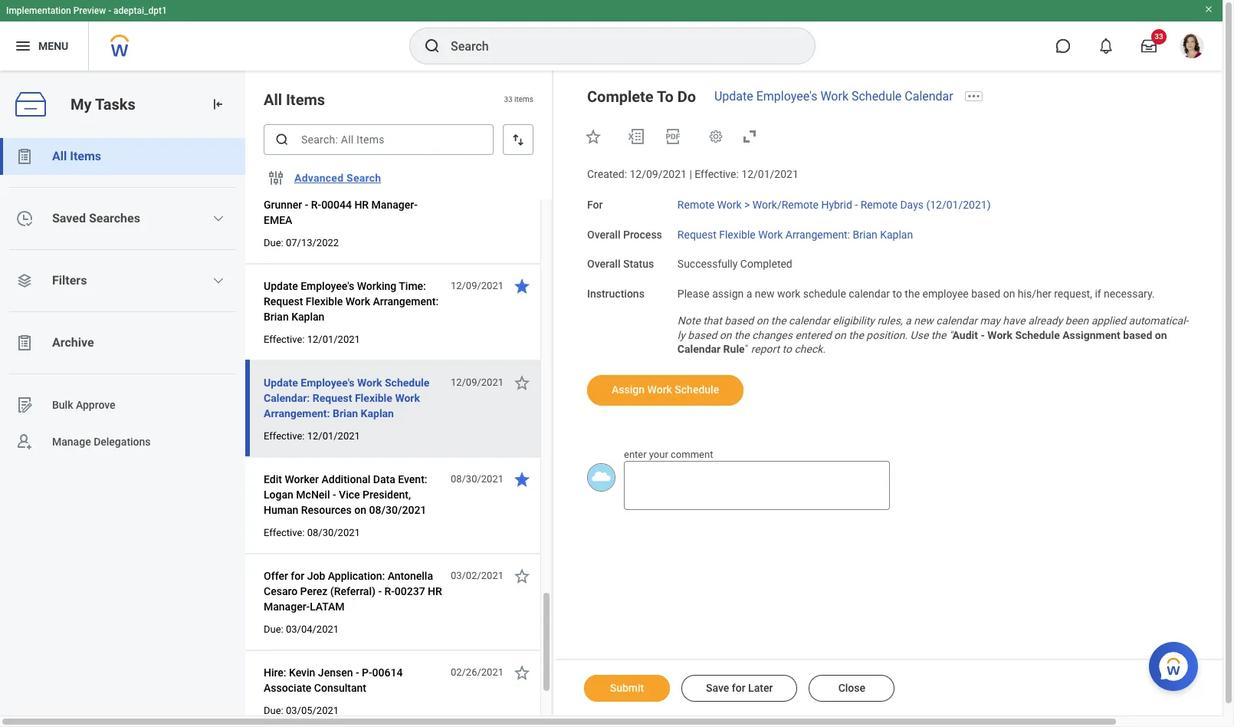 Task type: describe. For each thing, give the bounding box(es) containing it.
overall for overall process
[[588, 228, 621, 240]]

position.
[[867, 329, 908, 341]]

2 horizontal spatial calendar
[[937, 314, 978, 327]]

p-
[[362, 667, 372, 679]]

complete to do
[[588, 87, 696, 106]]

based inside 'audit - work schedule assignment based on calendar rule'
[[1124, 329, 1153, 341]]

perspective image
[[15, 272, 34, 290]]

12/01/2021 for update employee's working time: request flexible work arrangement: brian kaplan
[[307, 334, 360, 345]]

sort image
[[511, 132, 526, 147]]

export to excel image
[[627, 127, 646, 146]]

entered
[[796, 329, 832, 341]]

searches
[[89, 211, 140, 226]]

hybrid
[[822, 198, 853, 211]]

schedule
[[804, 288, 847, 300]]

employee
[[923, 288, 969, 300]]

logan
[[264, 489, 294, 501]]

implementation preview -   adeptai_dpt1
[[6, 5, 167, 16]]

due: for offer for job application: antonella cesaro perez (referral) ‎- r-00237 hr manager-latam
[[264, 624, 284, 635]]

0 vertical spatial kaplan
[[881, 228, 914, 240]]

adeptai_dpt1
[[114, 5, 167, 16]]

filters button
[[0, 262, 245, 299]]

flexible inside update employee's working time: request flexible work arrangement: brian kaplan
[[306, 295, 343, 308]]

ly
[[678, 314, 1189, 341]]

use
[[911, 329, 929, 341]]

event:
[[398, 473, 428, 486]]

have
[[1004, 314, 1026, 327]]

0 vertical spatial new
[[755, 288, 775, 300]]

grunner
[[264, 199, 302, 211]]

saved
[[52, 211, 86, 226]]

effective: for update employee's working time: request flexible work arrangement: brian kaplan
[[264, 334, 305, 345]]

fullscreen image
[[741, 127, 759, 146]]

rules,
[[878, 314, 903, 327]]

offer for job application: chuck grunner ‎- r-00044 hr manager- emea button
[[264, 180, 443, 229]]

schedule for calendar:
[[385, 377, 430, 389]]

check
[[795, 343, 823, 355]]

view printable version (pdf) image
[[664, 127, 683, 146]]

manager- inside offer for job application: antonella cesaro perez (referral) ‎- r-00237 hr manager-latam
[[264, 601, 310, 613]]

star image for hire: kevin jensen - p-00614 associate consultant
[[513, 663, 532, 682]]

update for update employee's working time: request flexible work arrangement: brian kaplan
[[264, 280, 298, 292]]

consultant
[[314, 682, 367, 694]]

12/01/2021 for update employee's work schedule calendar: request flexible work arrangement: brian kaplan
[[307, 430, 360, 442]]

update employee's working time: request flexible work arrangement: brian kaplan
[[264, 280, 439, 323]]

job for perez
[[307, 570, 325, 582]]

effective: right |
[[695, 168, 739, 180]]

new inside note that based on the calendar eligibility rules, a new calendar may have already been applied automatical ly based on the changes entered on the position. use the "
[[914, 314, 934, 327]]

update for update employee's work schedule calendar: request flexible work arrangement: brian kaplan
[[264, 377, 298, 389]]

request flexible work arrangement: brian kaplan
[[678, 228, 914, 240]]

2 horizontal spatial flexible
[[720, 228, 756, 240]]

notifications large image
[[1099, 38, 1114, 54]]

mcneil
[[296, 489, 330, 501]]

overall status element
[[678, 249, 793, 272]]

hr inside offer for job application: antonella cesaro perez (referral) ‎- r-00237 hr manager-latam
[[428, 585, 442, 598]]

03/05/2021
[[286, 705, 339, 716]]

manage delegations
[[52, 435, 151, 448]]

vice
[[339, 489, 360, 501]]

work
[[778, 288, 801, 300]]

work inside 'audit - work schedule assignment based on calendar rule'
[[988, 329, 1013, 341]]

changes
[[753, 329, 793, 341]]

|
[[690, 168, 692, 180]]

submit button
[[584, 675, 670, 702]]

- inside the edit worker additional data event: logan mcneil - vice president, human resources on 08/30/2021
[[333, 489, 336, 501]]

items inside button
[[70, 149, 101, 163]]

based up may
[[972, 288, 1001, 300]]

enter your comment text field
[[624, 461, 890, 510]]

all items inside item list element
[[264, 91, 325, 109]]

assignment
[[1063, 329, 1121, 341]]

my tasks element
[[0, 71, 245, 727]]

03/04/2021
[[286, 624, 339, 635]]

1 remote from the left
[[678, 198, 715, 211]]

gear image
[[709, 129, 724, 144]]

r- inside 'offer for job application: chuck grunner ‎- r-00044 hr manager- emea'
[[311, 199, 321, 211]]

on up rule
[[720, 329, 732, 341]]

menu banner
[[0, 0, 1223, 71]]

audit - work schedule assignment based on calendar rule
[[678, 329, 1171, 355]]

- inside hire: kevin jensen - p-00614 associate consultant
[[356, 667, 359, 679]]

1 horizontal spatial calendar
[[905, 89, 954, 104]]

request flexible work arrangement: brian kaplan link
[[678, 225, 914, 240]]

based right that
[[725, 314, 754, 327]]

remote work > work/remote hybrid - remote days (12/01/2021)
[[678, 198, 991, 211]]

filters
[[52, 273, 87, 288]]

emea
[[264, 214, 293, 226]]

president,
[[363, 489, 411, 501]]

request inside update employee's working time: request flexible work arrangement: brian kaplan
[[264, 295, 303, 308]]

bulk approve
[[52, 399, 116, 411]]

a inside note that based on the calendar eligibility rules, a new calendar may have already been applied automatical ly based on the changes entered on the position. use the "
[[906, 314, 912, 327]]

1 vertical spatial to
[[783, 343, 792, 355]]

r- inside offer for job application: antonella cesaro perez (referral) ‎- r-00237 hr manager-latam
[[385, 585, 395, 598]]

for for cesaro
[[291, 570, 305, 582]]

00237
[[395, 585, 425, 598]]

close button
[[809, 675, 895, 702]]

the up changes
[[772, 314, 787, 327]]

update employee's work schedule calendar link
[[715, 89, 954, 104]]

data
[[373, 473, 396, 486]]

overall status
[[588, 258, 654, 270]]

report
[[751, 343, 780, 355]]

star image for offer for job application: antonella cesaro perez (referral) ‎- r-00237 hr manager-latam
[[513, 567, 532, 585]]

delegations
[[94, 435, 151, 448]]

all items button
[[0, 138, 245, 175]]

enter
[[624, 449, 647, 460]]

may
[[981, 314, 1001, 327]]

- inside the remote work > work/remote hybrid - remote days (12/01/2021) link
[[856, 198, 858, 211]]

human
[[264, 504, 299, 516]]

assign work schedule
[[612, 384, 720, 396]]

on up changes
[[757, 314, 769, 327]]

the down "eligibility"
[[849, 329, 864, 341]]

comment
[[671, 449, 714, 460]]

perez
[[300, 585, 328, 598]]

0 horizontal spatial 08/30/2021
[[307, 527, 360, 538]]

items
[[515, 95, 534, 104]]

due: 07/13/2022
[[264, 237, 339, 249]]

effective: 08/30/2021
[[264, 527, 360, 538]]

chevron down image
[[213, 212, 225, 225]]

on down "eligibility"
[[835, 329, 847, 341]]

calendar inside 'audit - work schedule assignment based on calendar rule'
[[678, 343, 721, 355]]

assign work schedule button
[[588, 375, 744, 406]]

07/13/2022
[[286, 237, 339, 249]]

user plus image
[[15, 433, 34, 451]]

0 horizontal spatial calendar
[[789, 314, 831, 327]]

approve
[[76, 399, 116, 411]]

latam
[[310, 601, 345, 613]]

implementation
[[6, 5, 71, 16]]

complete
[[588, 87, 654, 106]]

00044
[[321, 199, 352, 211]]

schedule for assignment
[[1016, 329, 1061, 341]]

star image for edit worker additional data event: logan mcneil - vice president, human resources on 08/30/2021
[[513, 470, 532, 489]]

arrangement: inside update employee's work schedule calendar: request flexible work arrangement: brian kaplan
[[264, 407, 330, 420]]

my tasks
[[71, 95, 136, 113]]

bulk
[[52, 399, 73, 411]]

save for later button
[[682, 675, 798, 702]]

employee's for update employee's work schedule calendar
[[757, 89, 818, 104]]

archive button
[[0, 324, 245, 361]]

work inside update employee's working time: request flexible work arrangement: brian kaplan
[[346, 295, 370, 308]]

" report to check .
[[745, 343, 826, 355]]

completed
[[741, 258, 793, 270]]

search
[[347, 172, 381, 184]]

for for grunner
[[291, 183, 305, 196]]

effective: for update employee's work schedule calendar: request flexible work arrangement: brian kaplan
[[264, 430, 305, 442]]

clock check image
[[15, 209, 34, 228]]

0 vertical spatial request
[[678, 228, 717, 240]]

work/remote
[[753, 198, 819, 211]]

08/30/2021 inside the edit worker additional data event: logan mcneil - vice president, human resources on 08/30/2021
[[369, 504, 427, 516]]

star image for update employee's working time: request flexible work arrangement: brian kaplan
[[513, 277, 532, 295]]

" inside note that based on the calendar eligibility rules, a new calendar may have already been applied automatical ly based on the changes entered on the position. use the "
[[950, 329, 953, 341]]

advanced search
[[295, 172, 381, 184]]

for
[[588, 198, 603, 211]]

edit worker additional data event: logan mcneil - vice president, human resources on 08/30/2021
[[264, 473, 428, 516]]

effective: 12/01/2021 for brian
[[264, 430, 360, 442]]

kaplan inside update employee's work schedule calendar: request flexible work arrangement: brian kaplan
[[361, 407, 394, 420]]

assign
[[713, 288, 744, 300]]

arrangement: inside update employee's working time: request flexible work arrangement: brian kaplan
[[373, 295, 439, 308]]

list containing all items
[[0, 138, 245, 460]]

menu button
[[0, 21, 88, 71]]

0 horizontal spatial a
[[747, 288, 753, 300]]



Task type: vqa. For each thing, say whether or not it's contained in the screenshot.
1st Remote from right
yes



Task type: locate. For each thing, give the bounding box(es) containing it.
1 vertical spatial new
[[914, 314, 934, 327]]

rule
[[724, 343, 745, 355]]

2 application: from the top
[[328, 570, 385, 582]]

Search: All Items text field
[[264, 124, 494, 155]]

0 vertical spatial brian
[[853, 228, 878, 240]]

1 vertical spatial search image
[[275, 132, 290, 147]]

offer inside 'offer for job application: chuck grunner ‎- r-00044 hr manager- emea'
[[264, 183, 288, 196]]

33 left items
[[504, 95, 513, 104]]

on
[[1004, 288, 1016, 300], [757, 314, 769, 327], [720, 329, 732, 341], [835, 329, 847, 341], [1156, 329, 1168, 341], [355, 504, 367, 516]]

0 vertical spatial all
[[264, 91, 282, 109]]

1 horizontal spatial to
[[893, 288, 903, 300]]

2 vertical spatial star image
[[513, 663, 532, 682]]

0 vertical spatial to
[[893, 288, 903, 300]]

0 vertical spatial star image
[[513, 277, 532, 295]]

3 star image from the top
[[513, 663, 532, 682]]

for inside "button"
[[732, 682, 746, 694]]

on left his/her
[[1004, 288, 1016, 300]]

1 vertical spatial for
[[291, 570, 305, 582]]

1 vertical spatial 12/01/2021
[[307, 334, 360, 345]]

0 vertical spatial job
[[307, 183, 325, 196]]

due: for hire: kevin jensen - p-00614 associate consultant
[[264, 705, 284, 716]]

effective: down human
[[264, 527, 305, 538]]

due: 03/04/2021
[[264, 624, 339, 635]]

0 vertical spatial r-
[[311, 199, 321, 211]]

1 overall from the top
[[588, 228, 621, 240]]

chevron down image
[[213, 275, 225, 287]]

>
[[745, 198, 750, 211]]

.
[[823, 343, 826, 355]]

manager- down chuck
[[372, 199, 418, 211]]

1 vertical spatial items
[[70, 149, 101, 163]]

employee's inside update employee's work schedule calendar: request flexible work arrangement: brian kaplan
[[301, 377, 355, 389]]

arrangement: down remote work > work/remote hybrid - remote days (12/01/2021)
[[786, 228, 851, 240]]

0 vertical spatial update
[[715, 89, 754, 104]]

job inside 'offer for job application: chuck grunner ‎- r-00044 hr manager- emea'
[[307, 183, 325, 196]]

employee's inside update employee's working time: request flexible work arrangement: brian kaplan
[[301, 280, 355, 292]]

please
[[678, 288, 710, 300]]

Search Workday  search field
[[451, 29, 784, 63]]

12/01/2021 down update employee's working time: request flexible work arrangement: brian kaplan on the left top of page
[[307, 334, 360, 345]]

1 vertical spatial arrangement:
[[373, 295, 439, 308]]

1 vertical spatial a
[[906, 314, 912, 327]]

list
[[0, 138, 245, 460]]

1 effective: 12/01/2021 from the top
[[264, 334, 360, 345]]

1 vertical spatial all items
[[52, 149, 101, 163]]

due: down the emea in the left top of the page
[[264, 237, 284, 249]]

schedule for calendar
[[852, 89, 902, 104]]

offer for offer for job application: antonella cesaro perez (referral) ‎- r-00237 hr manager-latam
[[264, 570, 288, 582]]

calendar up audit
[[937, 314, 978, 327]]

search image inside item list element
[[275, 132, 290, 147]]

jensen
[[318, 667, 353, 679]]

1 horizontal spatial 33
[[1155, 32, 1164, 41]]

1 horizontal spatial a
[[906, 314, 912, 327]]

offer for offer for job application: chuck grunner ‎- r-00044 hr manager- emea
[[264, 183, 288, 196]]

0 vertical spatial all items
[[264, 91, 325, 109]]

manager- inside 'offer for job application: chuck grunner ‎- r-00044 hr manager- emea'
[[372, 199, 418, 211]]

the
[[905, 288, 921, 300], [772, 314, 787, 327], [735, 329, 750, 341], [849, 329, 864, 341], [932, 329, 947, 341]]

all items
[[264, 91, 325, 109], [52, 149, 101, 163]]

later
[[749, 682, 773, 694]]

08/30/2021 down "president,"
[[369, 504, 427, 516]]

remote work > work/remote hybrid - remote days (12/01/2021) link
[[678, 195, 991, 211]]

necessary.
[[1105, 288, 1156, 300]]

employee's up fullscreen image
[[757, 89, 818, 104]]

schedule inside update employee's work schedule calendar: request flexible work arrangement: brian kaplan
[[385, 377, 430, 389]]

tasks
[[95, 95, 136, 113]]

advanced
[[295, 172, 344, 184]]

0 horizontal spatial calendar
[[678, 343, 721, 355]]

close environment banner image
[[1205, 5, 1214, 14]]

been
[[1066, 314, 1089, 327]]

overall process
[[588, 228, 663, 240]]

effective: 12/01/2021 for kaplan
[[264, 334, 360, 345]]

the left employee
[[905, 288, 921, 300]]

manager- down cesaro
[[264, 601, 310, 613]]

update down due: 07/13/2022
[[264, 280, 298, 292]]

star image for update employee's work schedule calendar: request flexible work arrangement: brian kaplan
[[513, 374, 532, 392]]

based down that
[[688, 329, 717, 341]]

1 due: from the top
[[264, 237, 284, 249]]

to
[[893, 288, 903, 300], [783, 343, 792, 355]]

0 horizontal spatial ‎-
[[305, 199, 309, 211]]

- left vice
[[333, 489, 336, 501]]

1 vertical spatial r-
[[385, 585, 395, 598]]

overall
[[588, 228, 621, 240], [588, 258, 621, 270]]

application: for ‎-
[[328, 570, 385, 582]]

12/09/2021 for update employee's work schedule calendar: request flexible work arrangement: brian kaplan
[[451, 377, 504, 388]]

profile logan mcneil image
[[1180, 34, 1205, 61]]

2 offer from the top
[[264, 570, 288, 582]]

1 horizontal spatial search image
[[423, 37, 442, 55]]

00614
[[372, 667, 403, 679]]

(referral)
[[330, 585, 376, 598]]

overall down the for
[[588, 228, 621, 240]]

1 offer from the top
[[264, 183, 288, 196]]

do
[[678, 87, 696, 106]]

saved searches button
[[0, 200, 245, 237]]

2 horizontal spatial arrangement:
[[786, 228, 851, 240]]

1 horizontal spatial flexible
[[355, 392, 393, 404]]

clipboard image up clock check image
[[15, 147, 34, 166]]

eligibility
[[833, 314, 875, 327]]

2 overall from the top
[[588, 258, 621, 270]]

‎- right (referral)
[[378, 585, 382, 598]]

all inside item list element
[[264, 91, 282, 109]]

0 horizontal spatial flexible
[[306, 295, 343, 308]]

1 horizontal spatial kaplan
[[361, 407, 394, 420]]

1 vertical spatial overall
[[588, 258, 621, 270]]

his/her
[[1018, 288, 1052, 300]]

brian inside update employee's working time: request flexible work arrangement: brian kaplan
[[264, 311, 289, 323]]

offer up grunner
[[264, 183, 288, 196]]

to up rules,
[[893, 288, 903, 300]]

0 vertical spatial items
[[286, 91, 325, 109]]

0 vertical spatial 12/01/2021
[[742, 168, 799, 180]]

star image
[[584, 127, 603, 146], [513, 374, 532, 392], [513, 470, 532, 489]]

2 horizontal spatial kaplan
[[881, 228, 914, 240]]

0 vertical spatial hr
[[355, 199, 369, 211]]

configure image
[[267, 169, 285, 187]]

hr right 00044
[[355, 199, 369, 211]]

chuck
[[388, 183, 418, 196]]

1 horizontal spatial items
[[286, 91, 325, 109]]

applied
[[1092, 314, 1127, 327]]

new up use
[[914, 314, 934, 327]]

request inside update employee's work schedule calendar: request flexible work arrangement: brian kaplan
[[313, 392, 352, 404]]

search image
[[423, 37, 442, 55], [275, 132, 290, 147]]

offer up cesaro
[[264, 570, 288, 582]]

for up perez
[[291, 570, 305, 582]]

- right preview
[[108, 5, 111, 16]]

effective: 12/01/2021 up worker
[[264, 430, 360, 442]]

new
[[755, 288, 775, 300], [914, 314, 934, 327]]

request up successfully
[[678, 228, 717, 240]]

2 remote from the left
[[861, 198, 898, 211]]

0 horizontal spatial "
[[745, 343, 749, 355]]

job for ‎-
[[307, 183, 325, 196]]

remote left days
[[861, 198, 898, 211]]

update employee's work schedule calendar: request flexible work arrangement: brian kaplan
[[264, 377, 430, 420]]

1 star image from the top
[[513, 277, 532, 295]]

enter your comment
[[624, 449, 714, 460]]

2 vertical spatial 08/30/2021
[[307, 527, 360, 538]]

employee's for update employee's work schedule calendar: request flexible work arrangement: brian kaplan
[[301, 377, 355, 389]]

0 vertical spatial clipboard image
[[15, 147, 34, 166]]

33 for 33
[[1155, 32, 1164, 41]]

‎- inside 'offer for job application: chuck grunner ‎- r-00044 hr manager- emea'
[[305, 199, 309, 211]]

created: 12/09/2021 | effective: 12/01/2021
[[588, 168, 799, 180]]

1 horizontal spatial all items
[[264, 91, 325, 109]]

for inside 'offer for job application: chuck grunner ‎- r-00044 hr manager- emea'
[[291, 183, 305, 196]]

1 vertical spatial ‎-
[[378, 585, 382, 598]]

- inside menu banner
[[108, 5, 111, 16]]

transformation import image
[[210, 97, 226, 112]]

kaplan up data
[[361, 407, 394, 420]]

overall for overall status
[[588, 258, 621, 270]]

- left the p-
[[356, 667, 359, 679]]

created:
[[588, 168, 627, 180]]

12/01/2021 down update employee's work schedule calendar: request flexible work arrangement: brian kaplan at left bottom
[[307, 430, 360, 442]]

0 vertical spatial 12/09/2021
[[630, 168, 687, 180]]

1 vertical spatial 33
[[504, 95, 513, 104]]

update employee's work schedule calendar: request flexible work arrangement: brian kaplan button
[[264, 374, 443, 423]]

job up 00044
[[307, 183, 325, 196]]

archive
[[52, 335, 94, 350]]

1 vertical spatial flexible
[[306, 295, 343, 308]]

2 vertical spatial update
[[264, 377, 298, 389]]

for right save
[[732, 682, 746, 694]]

process
[[624, 228, 663, 240]]

1 application: from the top
[[328, 183, 385, 196]]

0 horizontal spatial to
[[783, 343, 792, 355]]

clipboard image
[[15, 147, 34, 166], [15, 334, 34, 352]]

edit
[[264, 473, 282, 486]]

workday assistant region
[[1150, 636, 1205, 691]]

kaplan down days
[[881, 228, 914, 240]]

audit
[[953, 329, 979, 341]]

2 vertical spatial due:
[[264, 705, 284, 716]]

33 for 33 items
[[504, 95, 513, 104]]

request,
[[1055, 288, 1093, 300]]

a right assign
[[747, 288, 753, 300]]

2 due: from the top
[[264, 624, 284, 635]]

1 vertical spatial 12/09/2021
[[451, 280, 504, 291]]

kaplan down 07/13/2022
[[292, 311, 325, 323]]

preview
[[73, 5, 106, 16]]

remote down created: 12/09/2021 | effective: 12/01/2021
[[678, 198, 715, 211]]

2 horizontal spatial brian
[[853, 228, 878, 240]]

0 vertical spatial a
[[747, 288, 753, 300]]

successfully completed
[[678, 258, 793, 270]]

to
[[657, 87, 674, 106]]

08/30/2021 down resources
[[307, 527, 360, 538]]

1 vertical spatial star image
[[513, 374, 532, 392]]

1 horizontal spatial all
[[264, 91, 282, 109]]

12/01/2021 up work/remote
[[742, 168, 799, 180]]

0 vertical spatial search image
[[423, 37, 442, 55]]

0 vertical spatial for
[[291, 183, 305, 196]]

‎- inside offer for job application: antonella cesaro perez (referral) ‎- r-00237 hr manager-latam
[[378, 585, 382, 598]]

on down vice
[[355, 504, 367, 516]]

on down automatical
[[1156, 329, 1168, 341]]

0 vertical spatial "
[[950, 329, 953, 341]]

33 inside item list element
[[504, 95, 513, 104]]

0 horizontal spatial all items
[[52, 149, 101, 163]]

update for update employee's work schedule calendar
[[715, 89, 754, 104]]

0 horizontal spatial arrangement:
[[264, 407, 330, 420]]

due: down "associate"
[[264, 705, 284, 716]]

2 vertical spatial employee's
[[301, 377, 355, 389]]

offer for job application: antonella cesaro perez (referral) ‎- r-00237 hr manager-latam
[[264, 570, 442, 613]]

effective: 12/01/2021 down update employee's working time: request flexible work arrangement: brian kaplan on the left top of page
[[264, 334, 360, 345]]

time:
[[399, 280, 426, 292]]

update employee's work schedule calendar
[[715, 89, 954, 104]]

12/09/2021 for update employee's working time: request flexible work arrangement: brian kaplan
[[451, 280, 504, 291]]

antonella
[[388, 570, 433, 582]]

1 horizontal spatial request
[[313, 392, 352, 404]]

the up rule
[[735, 329, 750, 341]]

flexible inside update employee's work schedule calendar: request flexible work arrangement: brian kaplan
[[355, 392, 393, 404]]

for up grunner
[[291, 183, 305, 196]]

star image
[[513, 277, 532, 295], [513, 567, 532, 585], [513, 663, 532, 682]]

1 clipboard image from the top
[[15, 147, 34, 166]]

clipboard image for archive
[[15, 334, 34, 352]]

1 vertical spatial employee's
[[301, 280, 355, 292]]

manage
[[52, 435, 91, 448]]

employee's for update employee's working time: request flexible work arrangement: brian kaplan
[[301, 280, 355, 292]]

application: inside offer for job application: antonella cesaro perez (referral) ‎- r-00237 hr manager-latam
[[328, 570, 385, 582]]

edit worker additional data event: logan mcneil - vice president, human resources on 08/30/2021 button
[[264, 470, 443, 519]]

1 horizontal spatial manager-
[[372, 199, 418, 211]]

1 horizontal spatial remote
[[861, 198, 898, 211]]

rename image
[[15, 396, 34, 414]]

all right transformation import image
[[264, 91, 282, 109]]

on inside 'audit - work schedule assignment based on calendar rule'
[[1156, 329, 1168, 341]]

0 vertical spatial effective: 12/01/2021
[[264, 334, 360, 345]]

2 vertical spatial 12/09/2021
[[451, 377, 504, 388]]

worker
[[285, 473, 319, 486]]

1 vertical spatial job
[[307, 570, 325, 582]]

2 horizontal spatial 08/30/2021
[[451, 473, 504, 485]]

1 vertical spatial all
[[52, 149, 67, 163]]

resources
[[301, 504, 352, 516]]

application: inside 'offer for job application: chuck grunner ‎- r-00044 hr manager- emea'
[[328, 183, 385, 196]]

schedule
[[852, 89, 902, 104], [1016, 329, 1061, 341], [385, 377, 430, 389], [675, 384, 720, 396]]

based down automatical
[[1124, 329, 1153, 341]]

‎- right grunner
[[305, 199, 309, 211]]

effective: down calendar:
[[264, 430, 305, 442]]

update
[[715, 89, 754, 104], [264, 280, 298, 292], [264, 377, 298, 389]]

inbox large image
[[1142, 38, 1157, 54]]

0 horizontal spatial hr
[[355, 199, 369, 211]]

kaplan inside update employee's working time: request flexible work arrangement: brian kaplan
[[292, 311, 325, 323]]

for inside offer for job application: antonella cesaro perez (referral) ‎- r-00237 hr manager-latam
[[291, 570, 305, 582]]

1 vertical spatial star image
[[513, 567, 532, 585]]

update employee's working time: request flexible work arrangement: brian kaplan button
[[264, 277, 443, 326]]

0 vertical spatial calendar
[[905, 89, 954, 104]]

1 vertical spatial hr
[[428, 585, 442, 598]]

hr right 00237
[[428, 585, 442, 598]]

03/02/2021
[[451, 570, 504, 581]]

clipboard image left archive
[[15, 334, 34, 352]]

r- down antonella
[[385, 585, 395, 598]]

1 horizontal spatial calendar
[[849, 288, 891, 300]]

kevin
[[289, 667, 316, 679]]

08/30/2021 right event:
[[451, 473, 504, 485]]

offer inside offer for job application: antonella cesaro perez (referral) ‎- r-00237 hr manager-latam
[[264, 570, 288, 582]]

0 vertical spatial employee's
[[757, 89, 818, 104]]

search image inside menu banner
[[423, 37, 442, 55]]

days
[[901, 198, 924, 211]]

2 vertical spatial arrangement:
[[264, 407, 330, 420]]

effective: 12/01/2021
[[264, 334, 360, 345], [264, 430, 360, 442]]

employee's down 07/13/2022
[[301, 280, 355, 292]]

2 vertical spatial brian
[[333, 407, 358, 420]]

your
[[650, 449, 669, 460]]

1 horizontal spatial brian
[[333, 407, 358, 420]]

brian inside update employee's work schedule calendar: request flexible work arrangement: brian kaplan
[[333, 407, 358, 420]]

33 button
[[1133, 29, 1167, 63]]

assign
[[612, 384, 645, 396]]

calendar up "eligibility"
[[849, 288, 891, 300]]

update up fullscreen image
[[715, 89, 754, 104]]

job up perez
[[307, 570, 325, 582]]

2 vertical spatial for
[[732, 682, 746, 694]]

1 vertical spatial offer
[[264, 570, 288, 582]]

clipboard image for all items
[[15, 147, 34, 166]]

0 vertical spatial application:
[[328, 183, 385, 196]]

save for later
[[706, 682, 773, 694]]

- inside 'audit - work schedule assignment based on calendar rule'
[[981, 329, 986, 341]]

justify image
[[14, 37, 32, 55]]

0 horizontal spatial manager-
[[264, 601, 310, 613]]

hire:
[[264, 667, 287, 679]]

cesaro
[[264, 585, 298, 598]]

0 vertical spatial star image
[[584, 127, 603, 146]]

1 vertical spatial application:
[[328, 570, 385, 582]]

2 star image from the top
[[513, 567, 532, 585]]

on inside the edit worker additional data event: logan mcneil - vice president, human resources on 08/30/2021
[[355, 504, 367, 516]]

all items inside button
[[52, 149, 101, 163]]

clipboard image inside all items button
[[15, 147, 34, 166]]

33 inside button
[[1155, 32, 1164, 41]]

- down may
[[981, 329, 986, 341]]

2 vertical spatial request
[[313, 392, 352, 404]]

update inside update employee's work schedule calendar: request flexible work arrangement: brian kaplan
[[264, 377, 298, 389]]

based
[[972, 288, 1001, 300], [725, 314, 754, 327], [688, 329, 717, 341], [1124, 329, 1153, 341]]

hr
[[355, 199, 369, 211], [428, 585, 442, 598]]

2 clipboard image from the top
[[15, 334, 34, 352]]

2 vertical spatial star image
[[513, 470, 532, 489]]

calendar up entered
[[789, 314, 831, 327]]

status
[[624, 258, 654, 270]]

please assign a new work schedule calendar to the employee based on his/her request, if necessary.
[[678, 288, 1156, 300]]

offer
[[264, 183, 288, 196], [264, 570, 288, 582]]

" right use
[[950, 329, 953, 341]]

schedule inside 'audit - work schedule assignment based on calendar rule'
[[1016, 329, 1061, 341]]

update up calendar:
[[264, 377, 298, 389]]

request down due: 07/13/2022
[[264, 295, 303, 308]]

additional
[[322, 473, 371, 486]]

" left report
[[745, 343, 749, 355]]

clipboard image inside archive button
[[15, 334, 34, 352]]

advanced search button
[[288, 163, 388, 193]]

0 vertical spatial offer
[[264, 183, 288, 196]]

2 job from the top
[[307, 570, 325, 582]]

3 due: from the top
[[264, 705, 284, 716]]

r- down advanced
[[311, 199, 321, 211]]

2 effective: 12/01/2021 from the top
[[264, 430, 360, 442]]

all inside button
[[52, 149, 67, 163]]

effective: up calendar:
[[264, 334, 305, 345]]

0 vertical spatial 08/30/2021
[[451, 473, 504, 485]]

item list element
[[245, 71, 554, 727]]

arrangement: down time:
[[373, 295, 439, 308]]

items inside item list element
[[286, 91, 325, 109]]

the right use
[[932, 329, 947, 341]]

0 vertical spatial 33
[[1155, 32, 1164, 41]]

brian
[[853, 228, 878, 240], [264, 311, 289, 323], [333, 407, 358, 420]]

employee's
[[757, 89, 818, 104], [301, 280, 355, 292], [301, 377, 355, 389]]

1 vertical spatial kaplan
[[292, 311, 325, 323]]

bulk approve link
[[0, 387, 245, 423]]

0 vertical spatial due:
[[264, 237, 284, 249]]

effective: for edit worker additional data event: logan mcneil - vice president, human resources on 08/30/2021
[[264, 527, 305, 538]]

hr inside 'offer for job application: chuck grunner ‎- r-00044 hr manager- emea'
[[355, 199, 369, 211]]

due: down cesaro
[[264, 624, 284, 635]]

0 vertical spatial arrangement:
[[786, 228, 851, 240]]

- right 'hybrid'
[[856, 198, 858, 211]]

job inside offer for job application: antonella cesaro perez (referral) ‎- r-00237 hr manager-latam
[[307, 570, 325, 582]]

action bar region
[[554, 660, 1223, 716]]

offer for job application: chuck grunner ‎- r-00044 hr manager- emea
[[264, 183, 418, 226]]

33 left profile logan mcneil icon
[[1155, 32, 1164, 41]]

1 horizontal spatial ‎-
[[378, 585, 382, 598]]

update inside update employee's working time: request flexible work arrangement: brian kaplan
[[264, 280, 298, 292]]

to down changes
[[783, 343, 792, 355]]

1 job from the top
[[307, 183, 325, 196]]

a up use
[[906, 314, 912, 327]]

1 vertical spatial request
[[264, 295, 303, 308]]

application:
[[328, 183, 385, 196], [328, 570, 385, 582]]

all up saved
[[52, 149, 67, 163]]

new left work
[[755, 288, 775, 300]]

0 horizontal spatial brian
[[264, 311, 289, 323]]

arrangement: down calendar:
[[264, 407, 330, 420]]

items
[[286, 91, 325, 109], [70, 149, 101, 163]]

overall up instructions on the top of page
[[588, 258, 621, 270]]

request right calendar:
[[313, 392, 352, 404]]

employee's up calendar:
[[301, 377, 355, 389]]

1 vertical spatial update
[[264, 280, 298, 292]]

0 horizontal spatial request
[[264, 295, 303, 308]]

0 horizontal spatial new
[[755, 288, 775, 300]]

application: for 00044
[[328, 183, 385, 196]]

job
[[307, 183, 325, 196], [307, 570, 325, 582]]

2 vertical spatial 12/01/2021
[[307, 430, 360, 442]]



